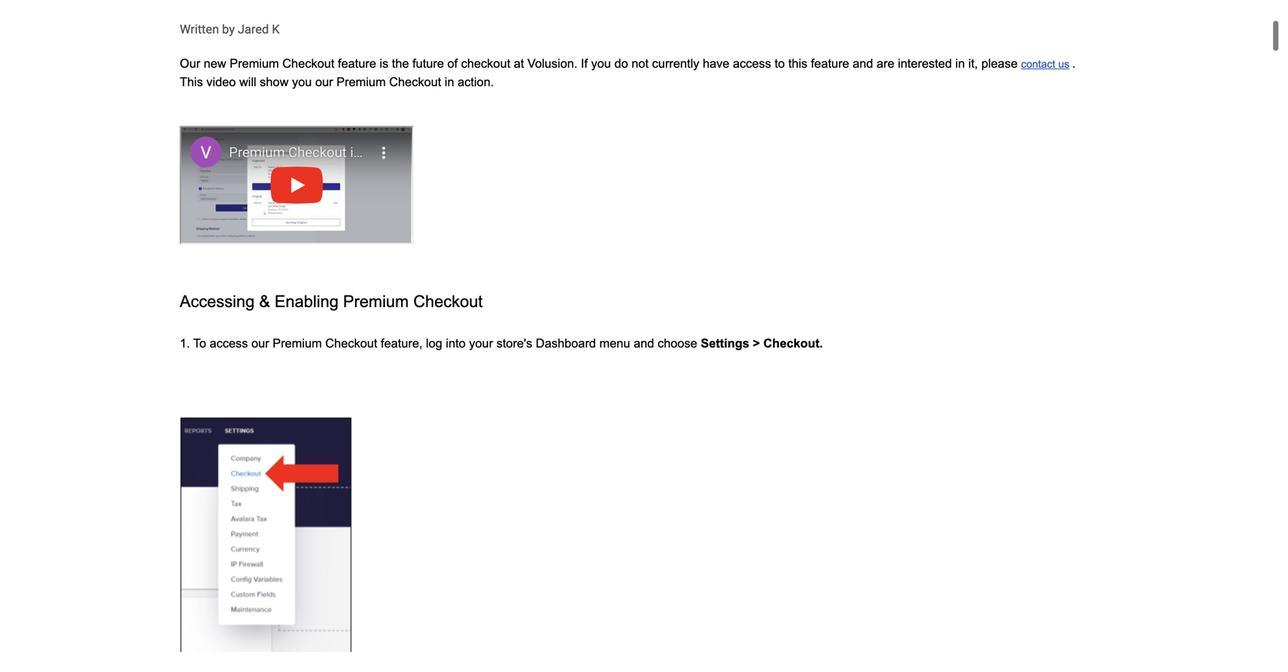Task type: vqa. For each thing, say whether or not it's contained in the screenshot.
"YOU"
yes



Task type: describe. For each thing, give the bounding box(es) containing it.
by
[[222, 22, 235, 37]]

1.
[[180, 337, 190, 350]]

into
[[446, 337, 466, 350]]

choose
[[658, 337, 697, 350]]

premium down enabling
[[273, 337, 322, 350]]

not
[[632, 57, 649, 71]]

premium inside . this video will show you our premium checkout in action.
[[337, 75, 386, 89]]

our
[[180, 57, 200, 71]]

dashboard
[[536, 337, 596, 350]]

0 horizontal spatial our
[[251, 337, 269, 350]]

1 vertical spatial access
[[210, 337, 248, 350]]

feature,
[[381, 337, 423, 350]]

1 horizontal spatial in
[[955, 57, 965, 71]]

2 feature from the left
[[811, 57, 849, 71]]

to
[[193, 337, 206, 350]]

contact
[[1021, 58, 1055, 70]]

b01.png image
[[180, 417, 354, 652]]

premium up will
[[230, 57, 279, 71]]

volusion.
[[528, 57, 578, 71]]

video
[[206, 75, 236, 89]]

premium up feature,
[[343, 292, 409, 311]]

checkout inside . this video will show you our premium checkout in action.
[[389, 75, 441, 89]]

1. to access our premium checkout feature, log into your store's dashboard menu and choose settings > checkout.
[[180, 337, 823, 350]]

1 vertical spatial and
[[634, 337, 654, 350]]

log
[[426, 337, 442, 350]]

1 feature from the left
[[338, 57, 376, 71]]

checkout down accessing & enabling premium checkout
[[325, 337, 377, 350]]

if
[[581, 57, 588, 71]]

please
[[981, 57, 1018, 71]]

jared
[[238, 22, 269, 37]]

1 horizontal spatial access
[[733, 57, 771, 71]]

do
[[614, 57, 628, 71]]

&
[[259, 292, 270, 311]]

currently
[[652, 57, 699, 71]]

are
[[877, 57, 894, 71]]

at
[[514, 57, 524, 71]]

written by jared k
[[180, 22, 280, 37]]

0 vertical spatial and
[[853, 57, 873, 71]]

store's
[[496, 337, 532, 350]]



Task type: locate. For each thing, give the bounding box(es) containing it.
our right show
[[315, 75, 333, 89]]

access right to
[[210, 337, 248, 350]]

in left it,
[[955, 57, 965, 71]]

1 vertical spatial you
[[292, 75, 312, 89]]

action.
[[458, 75, 494, 89]]

access
[[733, 57, 771, 71], [210, 337, 248, 350]]

0 vertical spatial access
[[733, 57, 771, 71]]

enabling
[[275, 292, 339, 311]]

feature right this
[[811, 57, 849, 71]]

will
[[239, 75, 256, 89]]

1 horizontal spatial and
[[853, 57, 873, 71]]

us
[[1058, 58, 1070, 70]]

.
[[1072, 57, 1076, 71]]

0 horizontal spatial access
[[210, 337, 248, 350]]

0 vertical spatial you
[[591, 57, 611, 71]]

feature
[[338, 57, 376, 71], [811, 57, 849, 71]]

0 horizontal spatial in
[[445, 75, 454, 89]]

in inside . this video will show you our premium checkout in action.
[[445, 75, 454, 89]]

0 horizontal spatial feature
[[338, 57, 376, 71]]

premium down the is
[[337, 75, 386, 89]]

in
[[955, 57, 965, 71], [445, 75, 454, 89]]

checkout up show
[[282, 57, 334, 71]]

contact us link
[[1021, 58, 1070, 71]]

1 horizontal spatial our
[[315, 75, 333, 89]]

you right if
[[591, 57, 611, 71]]

checkout
[[461, 57, 510, 71]]

checkout up into
[[413, 292, 483, 311]]

. this video will show you our premium checkout in action.
[[180, 57, 1079, 89]]

your
[[469, 337, 493, 350]]

our inside . this video will show you our premium checkout in action.
[[315, 75, 333, 89]]

our down &
[[251, 337, 269, 350]]

1 vertical spatial in
[[445, 75, 454, 89]]

1 horizontal spatial you
[[591, 57, 611, 71]]

have
[[703, 57, 729, 71]]

you
[[591, 57, 611, 71], [292, 75, 312, 89]]

our
[[315, 75, 333, 89], [251, 337, 269, 350]]

checkout down future
[[389, 75, 441, 89]]

feature left the is
[[338, 57, 376, 71]]

and right menu
[[634, 337, 654, 350]]

0 vertical spatial our
[[315, 75, 333, 89]]

the
[[392, 57, 409, 71]]

show
[[260, 75, 289, 89]]

premium
[[230, 57, 279, 71], [337, 75, 386, 89], [343, 292, 409, 311], [273, 337, 322, 350]]

accessing & enabling premium checkout
[[180, 292, 483, 311]]

future
[[412, 57, 444, 71]]

and
[[853, 57, 873, 71], [634, 337, 654, 350]]

is
[[380, 57, 389, 71]]

k
[[272, 22, 280, 37]]

access left to on the top right
[[733, 57, 771, 71]]

menu
[[599, 337, 630, 350]]

0 horizontal spatial and
[[634, 337, 654, 350]]

this
[[788, 57, 808, 71]]

accessing
[[180, 292, 255, 311]]

checkout.
[[763, 337, 823, 350]]

and left are
[[853, 57, 873, 71]]

written
[[180, 22, 219, 37]]

our new premium checkout feature is the future of checkout at volusion. if you do not currently have access to this feature and are interested in it, please contact us
[[180, 57, 1070, 71]]

new
[[204, 57, 226, 71]]

1 horizontal spatial feature
[[811, 57, 849, 71]]

it,
[[968, 57, 978, 71]]

interested
[[898, 57, 952, 71]]

0 horizontal spatial you
[[292, 75, 312, 89]]

checkout
[[282, 57, 334, 71], [389, 75, 441, 89], [413, 292, 483, 311], [325, 337, 377, 350]]

you right show
[[292, 75, 312, 89]]

in down of at the left
[[445, 75, 454, 89]]

1 vertical spatial our
[[251, 337, 269, 350]]

0 vertical spatial in
[[955, 57, 965, 71]]

to
[[775, 57, 785, 71]]

settings
[[701, 337, 749, 350]]

this
[[180, 75, 203, 89]]

of
[[447, 57, 458, 71]]

you inside . this video will show you our premium checkout in action.
[[292, 75, 312, 89]]

>
[[753, 337, 760, 350]]



